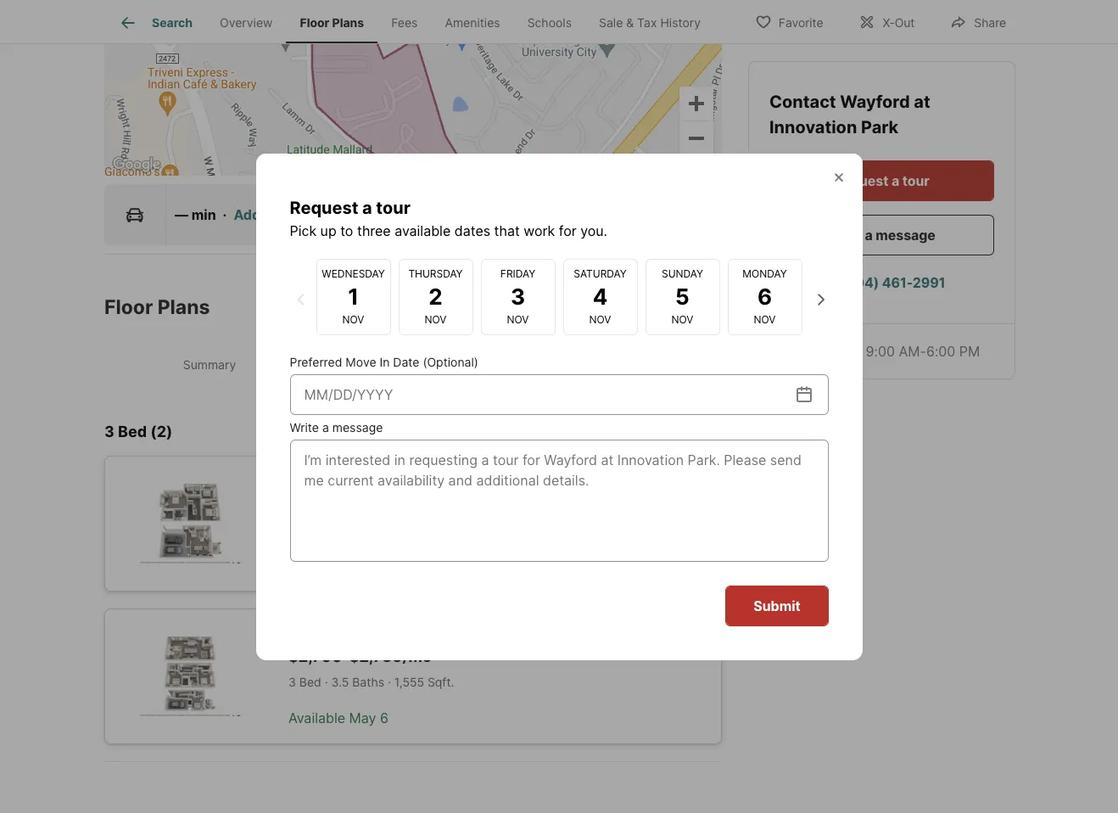 Task type: locate. For each thing, give the bounding box(es) containing it.
0 horizontal spatial floor plans
[[104, 295, 210, 319]]

wayford
[[841, 92, 911, 112]]

nov for 4
[[590, 313, 611, 326]]

1 horizontal spatial floor plans
[[300, 15, 364, 30]]

3
[[511, 283, 525, 310], [104, 423, 114, 441], [289, 522, 296, 536], [289, 557, 297, 574], [289, 675, 296, 689]]

google image
[[109, 153, 165, 175]]

3 for 3 bed · 3.5 baths · 1,555 sqft.
[[289, 675, 296, 689]]

submit
[[754, 597, 801, 614]]

1 baths from the top
[[352, 522, 384, 536]]

1 horizontal spatial floor
[[300, 15, 330, 30]]

amenities tab
[[432, 3, 514, 43]]

2 inside tab
[[387, 357, 395, 371]]

message up 461-
[[876, 227, 936, 244]]

0 horizontal spatial tour
[[376, 197, 411, 218]]

· left 1,555
[[388, 675, 391, 689]]

in
[[380, 354, 390, 369]]

open today: 9:00 am-6:00 pm
[[784, 343, 981, 360]]

6
[[758, 283, 772, 310], [380, 710, 389, 727]]

request for request a tour
[[835, 172, 889, 189]]

2 tab list from the top
[[104, 340, 722, 389]]

1 vertical spatial request
[[290, 197, 359, 218]]

2 baths from the top
[[352, 675, 385, 689]]

floor plans inside tab
[[300, 15, 364, 30]]

move
[[346, 354, 376, 369]]

baths down the $2,700-$2,730/mo
[[352, 675, 385, 689]]

pick
[[290, 222, 317, 239]]

tab list containing summary
[[104, 340, 722, 389]]

3.5
[[331, 675, 349, 689]]

· for 2.5
[[325, 522, 328, 536]]

1 horizontal spatial request
[[835, 172, 889, 189]]

0 vertical spatial request
[[835, 172, 889, 189]]

1 vertical spatial tour
[[376, 197, 411, 218]]

0 vertical spatial tour
[[903, 172, 930, 189]]

1 vertical spatial 2
[[387, 357, 395, 371]]

bed left (2)
[[118, 423, 147, 441]]

sqft. for 3 bed · 2.5 baths · 1,413 sqft.
[[427, 522, 453, 536]]

1 vertical spatial plans
[[158, 295, 210, 319]]

favorite
[[779, 15, 824, 29]]

0 vertical spatial floor
[[300, 15, 330, 30]]

previous image
[[291, 289, 312, 309]]

floor inside tab
[[300, 15, 330, 30]]

next image
[[811, 289, 831, 309]]

3 left units
[[289, 557, 297, 574]]

· left 2.5
[[325, 522, 328, 536]]

0 vertical spatial 6
[[758, 283, 772, 310]]

floor plans tab
[[286, 3, 378, 43]]

for
[[559, 222, 577, 239]]

that
[[494, 222, 520, 239]]

0 vertical spatial sqft.
[[427, 522, 453, 536]]

nov for 6
[[754, 313, 776, 326]]

0 horizontal spatial available
[[336, 557, 392, 574]]

baths right 2.5
[[352, 522, 384, 536]]

0 horizontal spatial message
[[333, 420, 383, 434]]

history
[[661, 15, 701, 30]]

1 vertical spatial tab list
[[104, 340, 722, 389]]

bed down $2,700-
[[299, 675, 322, 689]]

a right write
[[322, 420, 329, 434]]

nov down 1
[[343, 313, 365, 326]]

tour inside button
[[903, 172, 930, 189]]

overview
[[220, 15, 273, 30]]

baths
[[352, 522, 384, 536], [352, 675, 385, 689]]

schools
[[528, 15, 572, 30]]

request inside 'request a tour pick up to three available dates that work for you.'
[[290, 197, 359, 218]]

2
[[429, 283, 443, 310], [387, 357, 395, 371]]

2.5
[[331, 522, 349, 536]]

0 vertical spatial available
[[395, 222, 451, 239]]

1 horizontal spatial 2
[[429, 283, 443, 310]]

tour
[[903, 172, 930, 189], [376, 197, 411, 218]]

1 horizontal spatial 6
[[758, 283, 772, 310]]

dialog
[[256, 153, 863, 660]]

to
[[340, 222, 353, 239]]

nov inside "friday 3 nov"
[[507, 313, 529, 326]]

·
[[223, 206, 227, 223], [325, 522, 328, 536], [388, 522, 391, 536], [325, 675, 328, 689], [388, 675, 391, 689]]

tour for request a tour pick up to three available dates that work for you.
[[376, 197, 411, 218]]

a right add
[[264, 206, 271, 223]]

nov down monday
[[754, 313, 776, 326]]

a for write a message
[[322, 420, 329, 434]]

message inside button
[[876, 227, 936, 244]]

5 nov from the left
[[672, 313, 694, 326]]

wayford at innovation park
[[770, 92, 931, 138]]

3 down $2,700-
[[289, 675, 296, 689]]

nov inside the sunday 5 nov
[[672, 313, 694, 326]]

1 horizontal spatial tour
[[903, 172, 930, 189]]

1 vertical spatial floor plans
[[104, 295, 210, 319]]

x-out
[[883, 15, 915, 29]]

tab list
[[104, 0, 728, 43], [104, 340, 722, 389]]

0 vertical spatial baths
[[352, 522, 384, 536]]

&
[[627, 15, 634, 30]]

0 horizontal spatial 6
[[380, 710, 389, 727]]

0 vertical spatial 2
[[429, 283, 443, 310]]

a right send
[[865, 227, 873, 244]]

message inside dialog
[[333, 420, 383, 434]]

6 right may
[[380, 710, 389, 727]]

available up "thursday"
[[395, 222, 451, 239]]

tab list containing search
[[104, 0, 728, 43]]

· left 1,413
[[388, 522, 391, 536]]

1 tab list from the top
[[104, 0, 728, 43]]

b2 image
[[132, 483, 248, 563]]

available
[[395, 222, 451, 239], [336, 557, 392, 574]]

request
[[835, 172, 889, 189], [290, 197, 359, 218]]

request for request a tour pick up to three available dates that work for you.
[[290, 197, 359, 218]]

3 bed · 3.5 baths · 1,555 sqft.
[[289, 675, 454, 689]]

2 inside thursday 2 nov
[[429, 283, 443, 310]]

(optional)
[[423, 354, 479, 369]]

nov down 4
[[590, 313, 611, 326]]

sqft. right 1,555
[[428, 675, 454, 689]]

3 inside "friday 3 nov"
[[511, 283, 525, 310]]

open
[[784, 343, 819, 360]]

nov inside saturday 4 nov
[[590, 313, 611, 326]]

0 vertical spatial floor plans
[[300, 15, 364, 30]]

baths for 3.5
[[352, 675, 385, 689]]

map region
[[0, 0, 827, 230]]

a up three on the left
[[362, 197, 372, 218]]

floor plans up summary
[[104, 295, 210, 319]]

nov down 5
[[672, 313, 694, 326]]

0 horizontal spatial request
[[290, 197, 359, 218]]

nov up (optional) at the left of the page
[[425, 313, 447, 326]]

request down park
[[835, 172, 889, 189]]

1 vertical spatial floor
[[104, 295, 153, 319]]

tour for request a tour
[[903, 172, 930, 189]]

contact
[[770, 92, 841, 112]]

nov inside thursday 2 nov
[[425, 313, 447, 326]]

sunday 5 nov
[[662, 267, 704, 326]]

a for request a tour pick up to three available dates that work for you.
[[362, 197, 372, 218]]

I'm interested in requesting a tour for Wayford at Innovation Park. Please send me current availability and additional details. text field
[[304, 449, 814, 551]]

4 nov from the left
[[590, 313, 611, 326]]

4
[[593, 283, 608, 310]]

innovation
[[770, 117, 858, 138]]

—
[[175, 206, 188, 223]]

2 nov from the left
[[425, 313, 447, 326]]

message right write
[[333, 420, 383, 434]]

3 for 3 units available
[[289, 557, 297, 574]]

request inside button
[[835, 172, 889, 189]]

nov inside the monday 6 nov
[[754, 313, 776, 326]]

0 horizontal spatial 2
[[387, 357, 395, 371]]

1 horizontal spatial message
[[876, 227, 936, 244]]

1 vertical spatial sqft.
[[428, 675, 454, 689]]

6 down monday
[[758, 283, 772, 310]]

tour up send a message button
[[903, 172, 930, 189]]

bed left the (5)
[[398, 357, 420, 371]]

plans up summary
[[158, 295, 210, 319]]

(2)
[[150, 423, 173, 441]]

share
[[975, 15, 1007, 29]]

nov for 5
[[672, 313, 694, 326]]

· left 3.5
[[325, 675, 328, 689]]

0 horizontal spatial floor
[[104, 295, 153, 319]]

friday 3 nov
[[501, 267, 536, 326]]

saturday 4 nov
[[574, 267, 627, 326]]

0 vertical spatial message
[[876, 227, 936, 244]]

plans inside floor plans tab
[[332, 15, 364, 30]]

available down 3 bed · 2.5 baths · 1,413 sqft. on the left bottom of the page
[[336, 557, 392, 574]]

a inside request a tour button
[[892, 172, 900, 189]]

3 bed · 2.5 baths · 1,413 sqft.
[[289, 522, 453, 536]]

sunday
[[662, 267, 704, 280]]

baths for 2.5
[[352, 522, 384, 536]]

a inside 'request a tour pick up to three available dates that work for you.'
[[362, 197, 372, 218]]

(704) 461-2991
[[842, 274, 946, 291]]

1 vertical spatial baths
[[352, 675, 385, 689]]

bed left 2.5
[[299, 522, 322, 536]]

monday 6 nov
[[743, 267, 787, 326]]

wednesday 1 nov
[[322, 267, 385, 326]]

sqft.
[[427, 522, 453, 536], [428, 675, 454, 689]]

bed for 2 bed (5)
[[398, 357, 420, 371]]

work
[[524, 222, 555, 239]]

3 left (2)
[[104, 423, 114, 441]]

tax
[[638, 15, 657, 30]]

floor plans left the fees
[[300, 15, 364, 30]]

message
[[876, 227, 936, 244], [333, 420, 383, 434]]

3 nov from the left
[[507, 313, 529, 326]]

tab
[[515, 343, 719, 385]]

a down park
[[892, 172, 900, 189]]

0 vertical spatial plans
[[332, 15, 364, 30]]

tour inside 'request a tour pick up to three available dates that work for you.'
[[376, 197, 411, 218]]

tour up three on the left
[[376, 197, 411, 218]]

· right min
[[223, 206, 227, 223]]

1 horizontal spatial plans
[[332, 15, 364, 30]]

sqft. right 1,413
[[427, 522, 453, 536]]

floor plans
[[300, 15, 364, 30], [104, 295, 210, 319]]

request up up
[[290, 197, 359, 218]]

6 nov from the left
[[754, 313, 776, 326]]

3 for 3 bed (2)
[[104, 423, 114, 441]]

nov inside "wednesday 1 nov"
[[343, 313, 365, 326]]

1 vertical spatial message
[[333, 420, 383, 434]]

plans left the fees
[[332, 15, 364, 30]]

3 down the $2,675/mo
[[289, 522, 296, 536]]

3 down friday
[[511, 283, 525, 310]]

a
[[892, 172, 900, 189], [362, 197, 372, 218], [264, 206, 271, 223], [865, 227, 873, 244], [322, 420, 329, 434]]

1 horizontal spatial available
[[395, 222, 451, 239]]

1 nov from the left
[[343, 313, 365, 326]]

(5)
[[423, 357, 439, 371]]

nov down friday
[[507, 313, 529, 326]]

0 vertical spatial tab list
[[104, 0, 728, 43]]

a inside send a message button
[[865, 227, 873, 244]]

bed inside tab
[[398, 357, 420, 371]]

fees tab
[[378, 3, 432, 43]]

nov for 2
[[425, 313, 447, 326]]



Task type: describe. For each thing, give the bounding box(es) containing it.
— min · add a commute
[[175, 206, 337, 223]]

up
[[320, 222, 337, 239]]

min
[[192, 206, 216, 223]]

3 bed (2)
[[104, 423, 173, 441]]

461-
[[883, 274, 913, 291]]

fees
[[391, 15, 418, 30]]

request a tour
[[835, 172, 930, 189]]

available may 6
[[289, 710, 389, 727]]

$2,700-$2,730/mo
[[289, 647, 432, 665]]

add
[[234, 206, 261, 223]]

sqft. for 3 bed · 3.5 baths · 1,555 sqft.
[[428, 675, 454, 689]]

send
[[829, 227, 862, 244]]

1 vertical spatial available
[[336, 557, 392, 574]]

three
[[357, 222, 391, 239]]

wednesday
[[322, 267, 385, 280]]

write a message
[[290, 420, 383, 434]]

nov for 3
[[507, 313, 529, 326]]

write
[[290, 420, 319, 434]]

monday
[[743, 267, 787, 280]]

nov for 1
[[343, 313, 365, 326]]

$2,700-
[[289, 647, 349, 665]]

add a commute button
[[234, 204, 337, 225]]

available inside 'request a tour pick up to three available dates that work for you.'
[[395, 222, 451, 239]]

3 for 3 bed · 2.5 baths · 1,413 sqft.
[[289, 522, 296, 536]]

you.
[[581, 222, 608, 239]]

commute
[[274, 206, 337, 223]]

6:00
[[927, 343, 956, 360]]

2 bed (5) tab
[[312, 343, 515, 385]]

search
[[152, 15, 193, 30]]

message for write a message
[[333, 420, 383, 434]]

date
[[393, 354, 420, 369]]

(704)
[[842, 274, 880, 291]]

dates
[[455, 222, 491, 239]]

5
[[676, 283, 690, 310]]

sale
[[599, 15, 623, 30]]

units
[[301, 557, 332, 574]]

dialog containing 1
[[256, 153, 863, 660]]

amenities
[[445, 15, 500, 30]]

· for add
[[223, 206, 227, 223]]

(704) 461-2991 button
[[770, 262, 995, 303]]

$2,675/mo
[[289, 494, 371, 512]]

bed for 3 bed · 2.5 baths · 1,413 sqft.
[[299, 522, 322, 536]]

summary
[[183, 357, 236, 371]]

out
[[895, 15, 915, 29]]

9:00
[[866, 343, 895, 360]]

b2
[[289, 471, 304, 486]]

send a message
[[829, 227, 936, 244]]

1 vertical spatial 6
[[380, 710, 389, 727]]

overview tab
[[206, 3, 286, 43]]

search link
[[118, 13, 193, 33]]

friday
[[501, 267, 536, 280]]

1
[[348, 283, 359, 310]]

1,413
[[394, 522, 423, 536]]

send a message button
[[770, 215, 995, 255]]

Preferred Move In Date (Optional) text field
[[304, 384, 794, 404]]

2991
[[913, 274, 946, 291]]

sale & tax history tab
[[586, 3, 715, 43]]

6 inside the monday 6 nov
[[758, 283, 772, 310]]

preferred
[[290, 354, 342, 369]]

am-
[[899, 343, 927, 360]]

preferred move in date (optional)
[[290, 354, 479, 369]]

message for send a message
[[876, 227, 936, 244]]

1,555
[[395, 675, 424, 689]]

a for send a message
[[865, 227, 873, 244]]

sale & tax history
[[599, 15, 701, 30]]

3 units available
[[289, 557, 392, 574]]

a for request a tour
[[892, 172, 900, 189]]

favorite button
[[741, 4, 838, 39]]

share button
[[937, 4, 1021, 39]]

park
[[861, 117, 899, 138]]

(704) 461-2991 link
[[770, 262, 995, 303]]

pm
[[960, 343, 981, 360]]

schools tab
[[514, 3, 586, 43]]

may
[[349, 710, 376, 727]]

thursday
[[409, 267, 463, 280]]

x-out button
[[845, 4, 930, 39]]

· for 3.5
[[325, 675, 328, 689]]

bed for 3 bed (2)
[[118, 423, 147, 441]]

thursday 2 nov
[[409, 267, 463, 326]]

request a tour pick up to three available dates that work for you.
[[290, 197, 608, 239]]

today:
[[822, 343, 862, 360]]

summary tab
[[108, 343, 312, 385]]

available
[[289, 710, 345, 727]]

g image
[[132, 636, 248, 716]]

submit button
[[726, 585, 829, 626]]

2 bed (5)
[[387, 357, 439, 371]]

0 horizontal spatial plans
[[158, 295, 210, 319]]

x-
[[883, 15, 895, 29]]

bed for 3 bed · 3.5 baths · 1,555 sqft.
[[299, 675, 322, 689]]

b2 $2,675/mo
[[289, 471, 371, 512]]

saturday
[[574, 267, 627, 280]]

request a tour button
[[770, 160, 995, 201]]

at
[[914, 92, 931, 112]]



Task type: vqa. For each thing, say whether or not it's contained in the screenshot.
Migration within the SAN FRANCISCO MIGRATION & RELOCATION TRENDS IN JUL '23 - SEP '23 , 24 % OF SAN FRANCISCO HOMEBUYERS SEARCHED TO MOVE OUT OF SAN FRANCISCO , WHILE 76 % LOOKED TO STAY WITHIN THE METROPOLITAN AREA.
no



